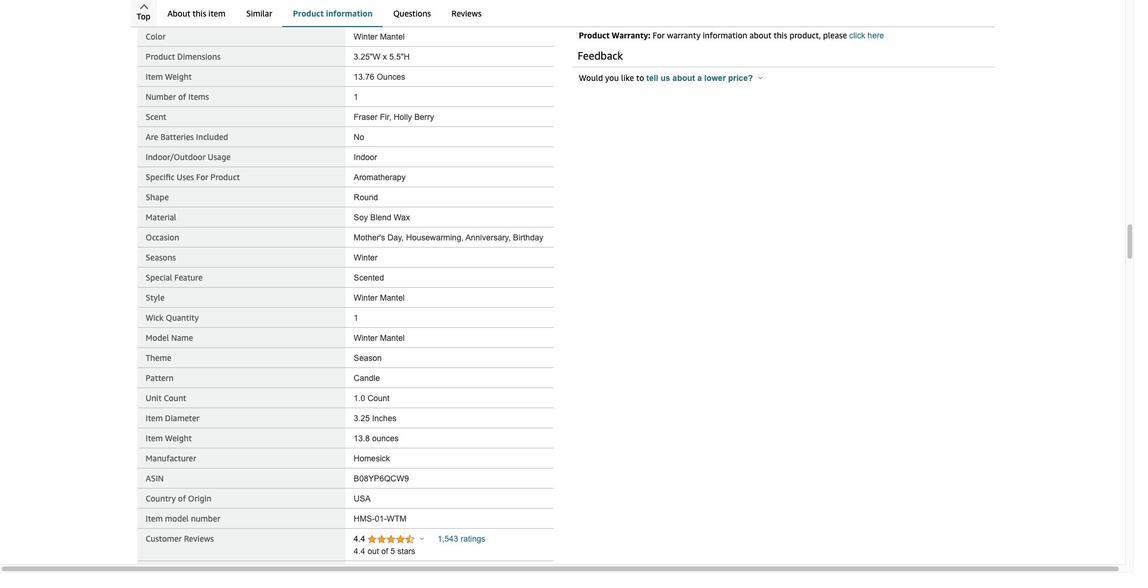 Task type: vqa. For each thing, say whether or not it's contained in the screenshot.


Task type: describe. For each thing, give the bounding box(es) containing it.
winter for style
[[354, 293, 378, 302]]

inches
[[372, 414, 397, 423]]

fraser fir, holly berry
[[354, 112, 434, 122]]

click here link
[[850, 31, 885, 40]]

dimensions
[[177, 51, 221, 61]]

would you like to
[[579, 73, 647, 83]]

uses
[[177, 172, 194, 182]]

item
[[209, 8, 226, 18]]

4.4 out of 5 stars
[[354, 547, 416, 556]]

for for product
[[196, 172, 208, 182]]

a
[[698, 73, 702, 83]]

fraser
[[354, 112, 378, 122]]

01-
[[375, 514, 387, 524]]

winter mantel for style
[[354, 293, 405, 302]]

indoor
[[354, 152, 377, 162]]

included
[[196, 132, 228, 142]]

1,543 ratings link
[[438, 534, 486, 544]]

soy blend wax
[[354, 213, 410, 222]]

about this item
[[168, 8, 226, 18]]

brand
[[146, 11, 168, 21]]

model
[[165, 513, 189, 524]]

tell
[[647, 73, 659, 83]]

winter mantel for color
[[354, 32, 405, 41]]

0 horizontal spatial this
[[193, 8, 206, 18]]

13.8 ounces
[[354, 434, 399, 443]]

similar
[[246, 8, 272, 18]]

product down usage in the top of the page
[[211, 172, 240, 182]]

warranty
[[667, 30, 701, 40]]

name
[[171, 333, 193, 343]]

scent
[[146, 112, 167, 122]]

popover image inside 4.4 button
[[421, 537, 425, 540]]

please
[[824, 30, 848, 40]]

wax
[[394, 213, 410, 222]]

season
[[354, 353, 382, 363]]

hms-
[[354, 514, 375, 524]]

special
[[146, 272, 172, 282]]

2 winter from the top
[[354, 253, 378, 262]]

soy
[[354, 213, 368, 222]]

b08yp6qcw9
[[354, 474, 409, 483]]

weight for 13.76 ounces
[[165, 71, 192, 81]]

pattern
[[146, 373, 174, 383]]

diameter
[[165, 413, 200, 423]]

warranty:
[[612, 30, 651, 40]]

feature
[[175, 272, 203, 282]]

wtm
[[387, 514, 407, 524]]

indoor/outdoor usage
[[146, 152, 231, 162]]

item for 3.25 inches
[[146, 413, 163, 423]]

birthday
[[513, 233, 544, 242]]

mother's day, housewarming, anniversary, birthday
[[354, 233, 544, 242]]

color
[[146, 31, 166, 41]]

customer reviews
[[146, 534, 214, 544]]

here
[[868, 31, 885, 40]]

questions
[[394, 8, 431, 18]]

1 for wick quantity
[[354, 313, 359, 323]]

popover image inside the 'tell us about a lower price?' button
[[759, 76, 763, 79]]

winter for color
[[354, 32, 378, 41]]

homesick for manufacturer
[[354, 454, 390, 463]]

product information
[[293, 8, 373, 18]]

lower
[[705, 73, 726, 83]]

usage
[[208, 152, 231, 162]]

you
[[606, 73, 619, 83]]

wick
[[146, 313, 164, 323]]

blend
[[370, 213, 392, 222]]

of for items
[[178, 91, 186, 101]]

13.76
[[354, 72, 375, 81]]

winter mantel for model name
[[354, 333, 405, 343]]

origin
[[188, 493, 212, 503]]

feedback
[[578, 49, 623, 62]]

1.0
[[354, 393, 365, 403]]

manufacturer
[[146, 453, 196, 463]]

ounces
[[377, 72, 405, 81]]

model
[[146, 333, 169, 343]]

1 vertical spatial reviews
[[184, 534, 214, 544]]

0 vertical spatial information
[[326, 8, 373, 18]]

3.25
[[354, 414, 370, 423]]

4.4 button
[[354, 534, 425, 545]]

3.25"w x 5.5"h
[[354, 52, 410, 61]]

1,543 ratings
[[438, 534, 486, 544]]

1,543
[[438, 534, 459, 544]]

for for warranty
[[653, 30, 665, 40]]

4.4 for 4.4
[[354, 534, 368, 544]]

item diameter
[[146, 413, 200, 423]]

fir,
[[380, 112, 392, 122]]



Task type: locate. For each thing, give the bounding box(es) containing it.
of
[[178, 91, 186, 101], [178, 493, 186, 503], [382, 547, 388, 556]]

indoor/outdoor
[[146, 152, 206, 162]]

weight
[[165, 71, 192, 81], [165, 433, 192, 443]]

1 winter from the top
[[354, 32, 378, 41]]

country
[[146, 493, 176, 503]]

style
[[146, 292, 165, 302]]

1 vertical spatial about
[[673, 73, 696, 83]]

number
[[146, 91, 176, 101]]

1 vertical spatial 1
[[354, 313, 359, 323]]

winter up 3.25"w
[[354, 32, 378, 41]]

2 mantel from the top
[[380, 293, 405, 302]]

x
[[383, 52, 387, 61]]

mantel for color
[[380, 32, 405, 41]]

occasion
[[146, 232, 179, 242]]

click
[[850, 31, 866, 40]]

1 winter mantel from the top
[[354, 32, 405, 41]]

homesick down 13.8 ounces
[[354, 454, 390, 463]]

count right 1.0
[[368, 393, 390, 403]]

tell us about a lower price?
[[647, 73, 756, 83]]

1 vertical spatial information
[[703, 30, 748, 40]]

anniversary,
[[466, 233, 511, 242]]

2 weight from the top
[[165, 433, 192, 443]]

candle
[[354, 373, 380, 383]]

about
[[168, 8, 191, 18]]

out
[[368, 547, 379, 556]]

1 weight from the top
[[165, 71, 192, 81]]

2 1 from the top
[[354, 313, 359, 323]]

homesick for brand
[[354, 12, 390, 21]]

3 winter mantel from the top
[[354, 333, 405, 343]]

1 up season
[[354, 313, 359, 323]]

0 horizontal spatial about
[[673, 73, 696, 83]]

0 vertical spatial item weight
[[146, 71, 192, 81]]

model name
[[146, 333, 193, 343]]

homesick
[[354, 12, 390, 21], [354, 454, 390, 463]]

specific
[[146, 172, 175, 182]]

this left product,
[[774, 30, 788, 40]]

product down color
[[146, 51, 175, 61]]

13.8
[[354, 434, 370, 443]]

information right warranty at the top right of the page
[[703, 30, 748, 40]]

winter mantel up 3.25"w x 5.5"h
[[354, 32, 405, 41]]

2 homesick from the top
[[354, 454, 390, 463]]

aromatherapy
[[354, 172, 406, 182]]

usa
[[354, 494, 371, 503]]

2 vertical spatial winter mantel
[[354, 333, 405, 343]]

are
[[146, 132, 158, 142]]

housewarming,
[[406, 233, 464, 242]]

0 horizontal spatial information
[[326, 8, 373, 18]]

1 horizontal spatial information
[[703, 30, 748, 40]]

to
[[637, 73, 645, 83]]

2 winter mantel from the top
[[354, 293, 405, 302]]

winter mantel up season
[[354, 333, 405, 343]]

4.4 up out
[[354, 534, 368, 544]]

mantel for style
[[380, 293, 405, 302]]

1 horizontal spatial about
[[750, 30, 772, 40]]

mantel up 5.5"h
[[380, 32, 405, 41]]

item down 'country'
[[146, 513, 163, 524]]

round
[[354, 193, 378, 202]]

0 vertical spatial weight
[[165, 71, 192, 81]]

unit
[[146, 393, 162, 403]]

1 homesick from the top
[[354, 12, 390, 21]]

1 horizontal spatial reviews
[[452, 8, 482, 18]]

reviews down number
[[184, 534, 214, 544]]

popover image left 1,543
[[421, 537, 425, 540]]

seasons
[[146, 252, 176, 262]]

asin
[[146, 473, 164, 483]]

of left the items
[[178, 91, 186, 101]]

5.5"h
[[390, 52, 410, 61]]

price?
[[729, 73, 753, 83]]

for left warranty at the top right of the page
[[653, 30, 665, 40]]

are batteries included
[[146, 132, 228, 142]]

item up number
[[146, 71, 163, 81]]

item weight up number
[[146, 71, 192, 81]]

1 vertical spatial item weight
[[146, 433, 192, 443]]

product up feedback
[[579, 30, 610, 40]]

1 for number of items
[[354, 92, 359, 101]]

1
[[354, 92, 359, 101], [354, 313, 359, 323]]

4.4 left out
[[354, 547, 365, 556]]

1 vertical spatial 4.4
[[354, 547, 365, 556]]

1 vertical spatial popover image
[[421, 537, 425, 540]]

item weight up manufacturer
[[146, 433, 192, 443]]

number
[[191, 513, 220, 524]]

0 vertical spatial 4.4
[[354, 534, 368, 544]]

item down "unit"
[[146, 413, 163, 423]]

item for hms-01-wtm
[[146, 513, 163, 524]]

3.25"w
[[354, 52, 381, 61]]

winter mantel down scented
[[354, 293, 405, 302]]

mother's
[[354, 233, 385, 242]]

1 horizontal spatial popover image
[[759, 76, 763, 79]]

ounces
[[372, 434, 399, 443]]

0 vertical spatial reviews
[[452, 8, 482, 18]]

2 vertical spatial mantel
[[380, 333, 405, 343]]

weight for 13.8 ounces
[[165, 433, 192, 443]]

0 vertical spatial popover image
[[759, 76, 763, 79]]

weight up the number of items
[[165, 71, 192, 81]]

1 vertical spatial winter mantel
[[354, 293, 405, 302]]

4.4 for 4.4 out of 5 stars
[[354, 547, 365, 556]]

0 vertical spatial for
[[653, 30, 665, 40]]

1 vertical spatial mantel
[[380, 293, 405, 302]]

0 horizontal spatial count
[[164, 393, 186, 403]]

about left product,
[[750, 30, 772, 40]]

0 horizontal spatial reviews
[[184, 534, 214, 544]]

3.25 inches
[[354, 414, 397, 423]]

product for product dimensions
[[146, 51, 175, 61]]

theme
[[146, 353, 171, 363]]

item model number
[[146, 513, 220, 524]]

homesick left questions
[[354, 12, 390, 21]]

0 horizontal spatial for
[[196, 172, 208, 182]]

product right similar
[[293, 8, 324, 18]]

special feature
[[146, 272, 203, 282]]

count for 1.0 count
[[368, 393, 390, 403]]

count
[[164, 393, 186, 403], [368, 393, 390, 403]]

tell us about a lower price? button
[[647, 73, 763, 83]]

2 item from the top
[[146, 413, 163, 423]]

4.4
[[354, 534, 368, 544], [354, 547, 365, 556]]

1 item weight from the top
[[146, 71, 192, 81]]

2 4.4 from the top
[[354, 547, 365, 556]]

winter for model name
[[354, 333, 378, 343]]

items
[[188, 91, 209, 101]]

unit count
[[146, 393, 186, 403]]

holly
[[394, 112, 412, 122]]

0 vertical spatial 1
[[354, 92, 359, 101]]

winter down scented
[[354, 293, 378, 302]]

0 vertical spatial homesick
[[354, 12, 390, 21]]

1 vertical spatial for
[[196, 172, 208, 182]]

1 vertical spatial weight
[[165, 433, 192, 443]]

1 item from the top
[[146, 71, 163, 81]]

reviews
[[452, 8, 482, 18], [184, 534, 214, 544]]

top
[[137, 11, 151, 21]]

item
[[146, 71, 163, 81], [146, 413, 163, 423], [146, 433, 163, 443], [146, 513, 163, 524]]

count for unit count
[[164, 393, 186, 403]]

winter mantel
[[354, 32, 405, 41], [354, 293, 405, 302], [354, 333, 405, 343]]

of left origin
[[178, 493, 186, 503]]

1 horizontal spatial for
[[653, 30, 665, 40]]

ratings
[[461, 534, 486, 544]]

mantel down scented
[[380, 293, 405, 302]]

0 vertical spatial this
[[193, 8, 206, 18]]

quantity
[[166, 313, 199, 323]]

winter up season
[[354, 333, 378, 343]]

information up 3.25"w
[[326, 8, 373, 18]]

item for 13.76 ounces
[[146, 71, 163, 81]]

winter up scented
[[354, 253, 378, 262]]

3 item from the top
[[146, 433, 163, 443]]

item weight for 13.76 ounces
[[146, 71, 192, 81]]

product dimensions
[[146, 51, 221, 61]]

winter
[[354, 32, 378, 41], [354, 253, 378, 262], [354, 293, 378, 302], [354, 333, 378, 343]]

information
[[326, 8, 373, 18], [703, 30, 748, 40]]

4.4 inside button
[[354, 534, 368, 544]]

4 winter from the top
[[354, 333, 378, 343]]

1.0 count
[[354, 393, 390, 403]]

0 vertical spatial winter mantel
[[354, 32, 405, 41]]

this left item
[[193, 8, 206, 18]]

mantel
[[380, 32, 405, 41], [380, 293, 405, 302], [380, 333, 405, 343]]

13.76 ounces
[[354, 72, 405, 81]]

about left a
[[673, 73, 696, 83]]

popover image
[[759, 76, 763, 79], [421, 537, 425, 540]]

day,
[[388, 233, 404, 242]]

would
[[579, 73, 603, 83]]

batteries
[[161, 132, 194, 142]]

1 mantel from the top
[[380, 32, 405, 41]]

1 vertical spatial of
[[178, 493, 186, 503]]

1 4.4 from the top
[[354, 534, 368, 544]]

5
[[391, 547, 395, 556]]

item weight for 13.8 ounces
[[146, 433, 192, 443]]

product for product warranty: for warranty information about this product, please click here
[[579, 30, 610, 40]]

2 vertical spatial of
[[382, 547, 388, 556]]

no
[[354, 132, 365, 142]]

number of items
[[146, 91, 209, 101]]

of for origin
[[178, 493, 186, 503]]

us
[[661, 73, 671, 83]]

mantel up season
[[380, 333, 405, 343]]

1 1 from the top
[[354, 92, 359, 101]]

2 item weight from the top
[[146, 433, 192, 443]]

product
[[293, 8, 324, 18], [579, 30, 610, 40], [146, 51, 175, 61], [211, 172, 240, 182]]

1 horizontal spatial this
[[774, 30, 788, 40]]

weight down diameter
[[165, 433, 192, 443]]

0 vertical spatial about
[[750, 30, 772, 40]]

scented
[[354, 273, 384, 282]]

item up manufacturer
[[146, 433, 163, 443]]

reviews right questions
[[452, 8, 482, 18]]

4 item from the top
[[146, 513, 163, 524]]

1 down 13.76
[[354, 92, 359, 101]]

item for 13.8 ounces
[[146, 433, 163, 443]]

hms-01-wtm
[[354, 514, 407, 524]]

0 vertical spatial of
[[178, 91, 186, 101]]

1 horizontal spatial count
[[368, 393, 390, 403]]

product for product information
[[293, 8, 324, 18]]

berry
[[415, 112, 434, 122]]

3 mantel from the top
[[380, 333, 405, 343]]

specific uses for product
[[146, 172, 240, 182]]

count up item diameter
[[164, 393, 186, 403]]

0 horizontal spatial popover image
[[421, 537, 425, 540]]

1 vertical spatial homesick
[[354, 454, 390, 463]]

1 vertical spatial this
[[774, 30, 788, 40]]

of left 5
[[382, 547, 388, 556]]

material
[[146, 212, 176, 222]]

mantel for model name
[[380, 333, 405, 343]]

product warranty: for warranty information about this product, please click here
[[579, 30, 885, 40]]

for right uses
[[196, 172, 208, 182]]

popover image right price?
[[759, 76, 763, 79]]

3 winter from the top
[[354, 293, 378, 302]]

0 vertical spatial mantel
[[380, 32, 405, 41]]



